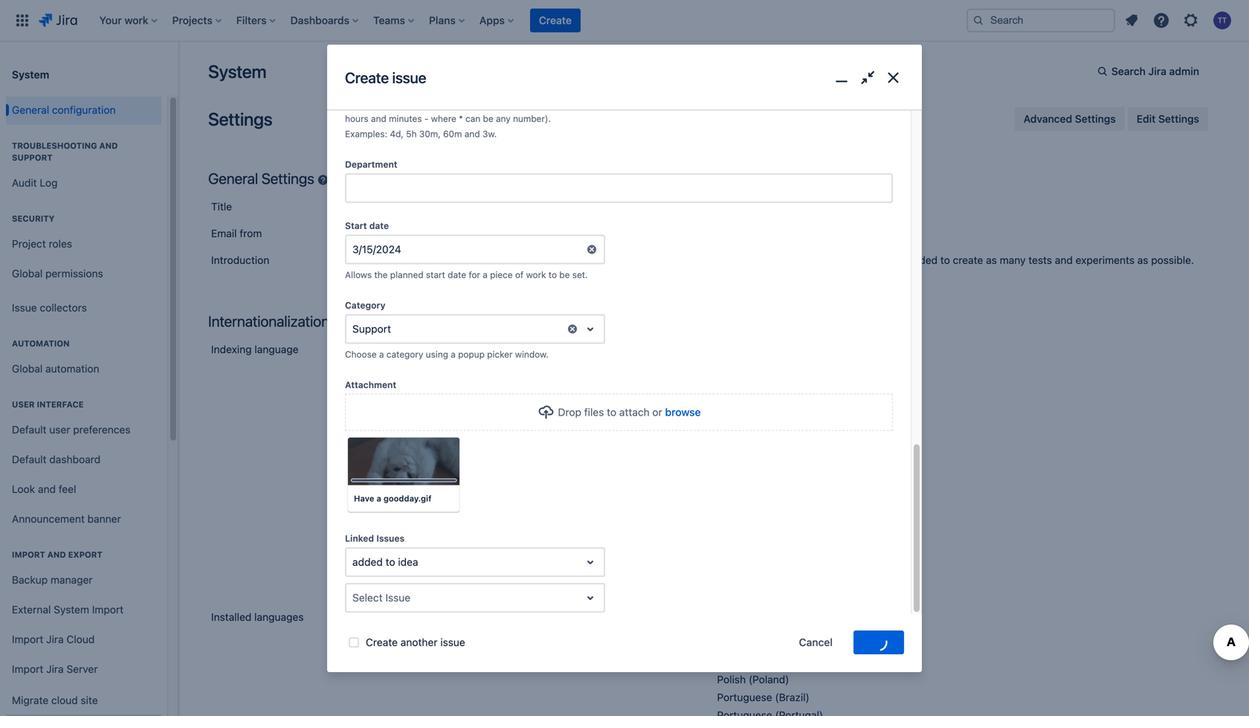 Task type: describe. For each thing, give the bounding box(es) containing it.
1 horizontal spatial a
[[451, 349, 456, 360]]

support inside troubleshooting and support
[[12, 153, 53, 163]]

Select Issue text field
[[353, 591, 355, 606]]

1 as from the left
[[986, 254, 997, 266]]

collectors
[[40, 302, 87, 314]]

and inside user interface group
[[38, 483, 56, 495]]

project
[[12, 238, 46, 250]]

1 horizontal spatial this
[[531, 68, 546, 78]]

2 as from the left
[[1138, 254, 1149, 266]]

advanced settings
[[1024, 113, 1116, 125]]

window.
[[515, 349, 549, 360]]

system for group containing advanced settings
[[208, 61, 267, 82]]

format
[[363, 98, 391, 109]]

log
[[40, 177, 58, 189]]

choose a category using a popup picker window.
[[345, 349, 549, 360]]

category
[[345, 300, 386, 311]]

30m,
[[419, 129, 441, 139]]

languages
[[254, 611, 304, 623]]

(south
[[754, 638, 786, 650]]

start
[[345, 221, 367, 231]]

remains
[[476, 68, 508, 78]]

5h
[[406, 129, 417, 139]]

global permissions link
[[6, 259, 161, 289]]

*w
[[436, 98, 447, 109]]

delete image
[[435, 445, 453, 462]]

1 vertical spatial is
[[792, 254, 799, 266]]

user
[[12, 400, 35, 409]]

import jira cloud link
[[6, 625, 161, 655]]

be for work
[[560, 270, 570, 280]]

automation group
[[6, 323, 161, 388]]

create
[[953, 254, 984, 266]]

files
[[584, 406, 604, 419]]

troubleshooting
[[12, 141, 97, 151]]

until
[[511, 68, 529, 78]]

default user preferences
[[12, 424, 131, 436]]

select
[[353, 592, 383, 604]]

search jira admin button
[[1091, 60, 1209, 83]]

jira for board
[[741, 254, 758, 266]]

clear image
[[567, 323, 579, 335]]

advanced
[[1024, 113, 1073, 125]]

import down backup manager "link"
[[92, 604, 124, 616]]

portuguese
[[717, 691, 773, 704]]

jira for cloud
[[46, 633, 64, 646]]

an estimate of how much work remains until this issue will be resolved. the format of this is ' *w *d *h *m ' (representing weeks, days, hours and minutes - where * can be any number). examples: 4d, 5h 30m, 60m and 3w.
[[345, 68, 607, 139]]

select issue
[[353, 592, 411, 604]]

progress bar inside "create issue" dialog
[[351, 479, 457, 482]]

issue collectors
[[12, 302, 87, 314]]

(taiwan)
[[759, 388, 800, 400]]

project roles
[[12, 238, 72, 250]]

-
[[425, 113, 429, 124]]

*h
[[462, 98, 471, 109]]

the
[[345, 98, 361, 109]]

to left set. at the top left of the page
[[549, 270, 557, 280]]

0 horizontal spatial settings
[[208, 109, 273, 129]]

how
[[408, 68, 425, 78]]

user interface group
[[6, 384, 161, 539]]

minutes
[[389, 113, 422, 124]]

Search field
[[967, 9, 1116, 32]]

any
[[496, 113, 511, 124]]

jira for server
[[46, 663, 64, 675]]

idea
[[398, 556, 418, 568]]

Start date text field
[[353, 242, 355, 257]]

and down can
[[465, 129, 480, 139]]

set.
[[573, 270, 588, 280]]

start date
[[345, 221, 389, 231]]

will
[[573, 68, 586, 78]]

general
[[12, 104, 49, 116]]

0 horizontal spatial issue
[[392, 69, 426, 86]]

system for "troubleshooting and support" heading at the top left
[[12, 68, 49, 81]]

work inside the an estimate of how much work remains until this issue will be resolved. the format of this is ' *w *d *h *m ' (representing weeks, days, hours and minutes - where * can be any number). examples: 4d, 5h 30m, 60m and 3w.
[[453, 68, 473, 78]]

4d,
[[390, 129, 404, 139]]

dashboard
[[49, 453, 101, 466]]

added
[[353, 556, 383, 568]]

2 board from the left
[[865, 254, 893, 266]]

estimate
[[359, 68, 395, 78]]

browse button
[[665, 405, 701, 420]]

get online help about global settings image
[[317, 171, 329, 183]]

1 vertical spatial this
[[404, 98, 419, 109]]

import jira server
[[12, 663, 98, 675]]

general configuration link
[[6, 95, 161, 125]]

create for create
[[539, 14, 572, 26]]

hours
[[345, 113, 369, 124]]

linked issues
[[345, 533, 405, 544]]

korea)
[[789, 638, 820, 650]]

allows
[[345, 270, 372, 280]]

preferences
[[73, 424, 131, 436]]

permissions
[[45, 267, 103, 280]]

and inside troubleshooting and support
[[99, 141, 118, 151]]

migrate cloud site
[[12, 694, 98, 707]]

1 horizontal spatial issue
[[441, 636, 465, 649]]

edit settings
[[1137, 113, 1200, 125]]

issue inside dialog
[[386, 592, 411, 604]]

security heading
[[6, 213, 161, 225]]

issues
[[377, 533, 405, 544]]

title
[[211, 200, 232, 213]]

project roles link
[[6, 229, 161, 259]]

edit
[[1137, 113, 1156, 125]]

user interface
[[12, 400, 84, 409]]

0 vertical spatial date
[[369, 221, 389, 231]]

indexing
[[211, 343, 252, 356]]

installed languages
[[211, 611, 304, 623]]

upload image
[[537, 404, 555, 421]]

settings for edit settings
[[1159, 113, 1200, 125]]

external system import link
[[6, 595, 161, 625]]

indexing language
[[211, 343, 299, 356]]

import for import jira server
[[12, 663, 43, 675]]

an
[[345, 68, 356, 78]]

the
[[374, 270, 388, 280]]

to left idea
[[386, 556, 395, 568]]

default dashboard
[[12, 453, 101, 466]]

audit log link
[[6, 168, 161, 198]]

examples:
[[345, 129, 388, 139]]

edit settings link
[[1128, 107, 1209, 131]]

2 ' from the left
[[488, 98, 491, 109]]

search image
[[973, 15, 985, 26]]

email
[[211, 227, 237, 240]]

cancel button
[[790, 631, 842, 655]]

*d
[[450, 98, 459, 109]]

configuration
[[52, 104, 116, 116]]

create banner
[[0, 0, 1250, 42]]

choose
[[345, 349, 377, 360]]



Task type: locate. For each thing, give the bounding box(es) containing it.
chinese (taiwan)
[[717, 388, 800, 400]]

cloud
[[67, 633, 95, 646]]

2 horizontal spatial be
[[589, 68, 599, 78]]

progress bar
[[351, 479, 457, 482]]

import jira cloud
[[12, 633, 95, 646]]

' right *m
[[488, 98, 491, 109]]

jira inside import jira server link
[[46, 663, 64, 675]]

jira right this at the right of page
[[741, 254, 758, 266]]

global for global automation
[[12, 363, 43, 375]]

troubleshooting and support group
[[6, 125, 161, 202]]

create inside 'button'
[[539, 14, 572, 26]]

an
[[802, 254, 814, 266]]

site
[[81, 694, 98, 707]]

60m
[[443, 129, 462, 139]]

0 horizontal spatial this
[[404, 98, 419, 109]]

automation heading
[[6, 338, 161, 350]]

export
[[68, 550, 102, 560]]

1 horizontal spatial date
[[448, 270, 466, 280]]

a
[[483, 270, 488, 280], [379, 349, 384, 360], [451, 349, 456, 360]]

issue right select
[[386, 592, 411, 604]]

for
[[469, 270, 480, 280]]

2 vertical spatial be
[[560, 270, 570, 280]]

2 horizontal spatial a
[[483, 270, 488, 280]]

issue
[[549, 68, 570, 78], [392, 69, 426, 86], [441, 636, 465, 649]]

danish (denmark)
[[717, 424, 804, 436]]

3 open image from the top
[[582, 589, 600, 607]]

0 vertical spatial this
[[531, 68, 546, 78]]

1 vertical spatial open image
[[582, 554, 600, 571]]

jira left cloud
[[46, 633, 64, 646]]

experiments
[[1076, 254, 1135, 266]]

global down automation
[[12, 363, 43, 375]]

2 horizontal spatial settings
[[1159, 113, 1200, 125]]

work right much
[[453, 68, 473, 78]]

is up -
[[422, 98, 429, 109]]

import jira server link
[[6, 655, 161, 684]]

0 vertical spatial work
[[453, 68, 473, 78]]

this right until
[[531, 68, 546, 78]]

2 horizontal spatial issue
[[549, 68, 570, 78]]

korean (south korea)
[[717, 638, 820, 650]]

import and export
[[12, 550, 102, 560]]

board left intended
[[865, 254, 893, 266]]

issue right "another"
[[441, 636, 465, 649]]

import up migrate
[[12, 663, 43, 675]]

clear image
[[586, 244, 598, 256]]

1 vertical spatial issue
[[386, 592, 411, 604]]

import down the external
[[12, 633, 43, 646]]

0 horizontal spatial a
[[379, 349, 384, 360]]

1 horizontal spatial board
[[865, 254, 893, 266]]

user interface heading
[[6, 399, 161, 411]]

a right choose
[[379, 349, 384, 360]]

1 horizontal spatial settings
[[1075, 113, 1116, 125]]

this
[[531, 68, 546, 78], [404, 98, 419, 109]]

0 vertical spatial global
[[12, 267, 43, 280]]

general configuration
[[12, 104, 116, 116]]

1 board from the left
[[761, 254, 789, 266]]

be left any
[[483, 113, 494, 124]]

global inside security group
[[12, 267, 43, 280]]

start
[[426, 270, 445, 280]]

be for issue
[[589, 68, 599, 78]]

support inside "create issue" dialog
[[353, 323, 391, 335]]

1 horizontal spatial support
[[353, 323, 391, 335]]

1 horizontal spatial as
[[1138, 254, 1149, 266]]

issue left much
[[392, 69, 426, 86]]

import for import jira cloud
[[12, 633, 43, 646]]

1 vertical spatial work
[[526, 270, 546, 280]]

exit full screen image
[[857, 67, 879, 88]]

advanced settings link
[[1015, 107, 1125, 131]]

allows the planned start date for a piece of work to be set.
[[345, 270, 588, 280]]

3/15/2024
[[353, 243, 401, 256]]

and down format
[[371, 113, 387, 124]]

and
[[371, 113, 387, 124], [465, 129, 480, 139], [99, 141, 118, 151], [1055, 254, 1073, 266], [38, 483, 56, 495], [47, 550, 66, 560]]

attach
[[620, 406, 650, 419]]

migrate cloud site link
[[6, 684, 161, 716]]

import inside heading
[[12, 550, 45, 560]]

backup
[[12, 574, 48, 586]]

date
[[369, 221, 389, 231], [448, 270, 466, 280]]

2 open image from the top
[[582, 554, 600, 571]]

open image
[[582, 320, 600, 338], [582, 554, 600, 571], [582, 589, 600, 607]]

support down troubleshooting
[[12, 153, 53, 163]]

1 vertical spatial date
[[448, 270, 466, 280]]

0 horizontal spatial date
[[369, 221, 389, 231]]

intended
[[896, 254, 938, 266]]

settings for advanced settings
[[1075, 113, 1116, 125]]

(poland)
[[749, 674, 789, 686]]

group
[[1015, 107, 1209, 131]]

of right piece
[[515, 270, 524, 280]]

agressive
[[817, 254, 862, 266]]

of up minutes
[[393, 98, 402, 109]]

as left many
[[986, 254, 997, 266]]

(brazil)
[[775, 691, 810, 704]]

0 horizontal spatial system
[[12, 68, 49, 81]]

create for create issue
[[345, 69, 389, 86]]

' left *w
[[431, 98, 434, 109]]

department
[[345, 159, 398, 170]]

primary element
[[9, 0, 955, 41]]

jira left server
[[46, 663, 64, 675]]

email from
[[211, 227, 262, 240]]

and down configuration
[[99, 141, 118, 151]]

1 vertical spatial default
[[12, 453, 46, 466]]

support
[[12, 153, 53, 163], [353, 323, 391, 335]]

1 vertical spatial global
[[12, 363, 43, 375]]

issue left will
[[549, 68, 570, 78]]

1 horizontal spatial '
[[488, 98, 491, 109]]

2 vertical spatial of
[[515, 270, 524, 280]]

0 horizontal spatial is
[[422, 98, 429, 109]]

default user preferences link
[[6, 415, 161, 445]]

Department text field
[[347, 175, 892, 202]]

default down the user
[[12, 424, 46, 436]]

look and feel
[[12, 483, 76, 495]]

as left the possible.
[[1138, 254, 1149, 266]]

0 horizontal spatial support
[[12, 153, 53, 163]]

or
[[653, 406, 663, 419]]

global automation link
[[6, 354, 161, 384]]

2 default from the top
[[12, 453, 46, 466]]

jira image
[[39, 12, 77, 29], [39, 12, 77, 29]]

this jira board is an agressive board intended to create as many tests and experiments as possible.
[[717, 254, 1195, 266]]

0 vertical spatial issue
[[12, 302, 37, 314]]

1 vertical spatial create
[[345, 69, 389, 86]]

audit
[[12, 177, 37, 189]]

0 horizontal spatial '
[[431, 98, 434, 109]]

1 horizontal spatial be
[[560, 270, 570, 280]]

open image for added to idea
[[582, 554, 600, 571]]

global automation
[[12, 363, 99, 375]]

1 horizontal spatial issue
[[386, 592, 411, 604]]

1 vertical spatial of
[[393, 98, 402, 109]]

1 horizontal spatial is
[[792, 254, 799, 266]]

0 vertical spatial be
[[589, 68, 599, 78]]

0 horizontal spatial work
[[453, 68, 473, 78]]

(representing
[[493, 98, 549, 109]]

to right files
[[607, 406, 617, 419]]

using
[[426, 349, 448, 360]]

1 horizontal spatial work
[[526, 270, 546, 280]]

troubleshooting and support
[[12, 141, 118, 163]]

import and export heading
[[6, 549, 161, 561]]

days,
[[583, 98, 605, 109]]

discard & close image
[[883, 67, 904, 88]]

issue collectors link
[[6, 293, 161, 323]]

2 horizontal spatial system
[[208, 61, 267, 82]]

cancel
[[799, 636, 833, 649]]

announcement banner
[[12, 513, 121, 525]]

2 vertical spatial create
[[366, 636, 398, 649]]

board left an
[[761, 254, 789, 266]]

group containing advanced settings
[[1015, 107, 1209, 131]]

and left feel in the left bottom of the page
[[38, 483, 56, 495]]

create issue dialog
[[327, 0, 922, 672]]

create
[[539, 14, 572, 26], [345, 69, 389, 86], [366, 636, 398, 649]]

issue inside the an estimate of how much work remains until this issue will be resolved. the format of this is ' *w *d *h *m ' (representing weeks, days, hours and minutes - where * can be any number). examples: 4d, 5h 30m, 60m and 3w.
[[549, 68, 570, 78]]

global down project
[[12, 267, 43, 280]]

jira inside 'search jira admin' button
[[1149, 65, 1167, 77]]

search jira admin
[[1112, 65, 1200, 77]]

default
[[12, 424, 46, 436], [12, 453, 46, 466]]

0 vertical spatial support
[[12, 153, 53, 163]]

drop files to attach or browse
[[558, 406, 701, 419]]

language
[[255, 343, 299, 356]]

date right start at the left of the page
[[369, 221, 389, 231]]

weeks,
[[552, 98, 580, 109]]

is inside the an estimate of how much work remains until this issue will be resolved. the format of this is ' *w *d *h *m ' (representing weeks, days, hours and minutes - where * can be any number). examples: 4d, 5h 30m, 60m and 3w.
[[422, 98, 429, 109]]

support down category
[[353, 323, 391, 335]]

import and export group
[[6, 534, 161, 716]]

create button
[[530, 9, 581, 32]]

of left the how
[[397, 68, 405, 78]]

feel
[[59, 483, 76, 495]]

jira inside import jira cloud link
[[46, 633, 64, 646]]

planned
[[390, 270, 424, 280]]

and up the backup manager
[[47, 550, 66, 560]]

to left create
[[941, 254, 950, 266]]

global for global permissions
[[12, 267, 43, 280]]

open image for select issue
[[582, 589, 600, 607]]

create issue
[[345, 69, 426, 86]]

default for default user preferences
[[12, 424, 46, 436]]

a right using
[[451, 349, 456, 360]]

2 vertical spatial open image
[[582, 589, 600, 607]]

search jira admin image
[[1097, 65, 1109, 77]]

added to idea
[[353, 556, 418, 568]]

*
[[459, 113, 463, 124]]

1 open image from the top
[[582, 320, 600, 338]]

1 global from the top
[[12, 267, 43, 280]]

import for import and export
[[12, 550, 45, 560]]

1 horizontal spatial system
[[54, 604, 89, 616]]

import up backup
[[12, 550, 45, 560]]

default for default dashboard
[[12, 453, 46, 466]]

issue left collectors
[[12, 302, 37, 314]]

to
[[941, 254, 950, 266], [549, 270, 557, 280], [607, 406, 617, 419], [386, 556, 395, 568]]

user
[[49, 424, 70, 436]]

0 vertical spatial default
[[12, 424, 46, 436]]

many
[[1000, 254, 1026, 266]]

create for create another issue
[[366, 636, 398, 649]]

date left for
[[448, 270, 466, 280]]

work right piece
[[526, 270, 546, 280]]

number).
[[513, 113, 551, 124]]

backup manager link
[[6, 565, 161, 595]]

work
[[453, 68, 473, 78], [526, 270, 546, 280]]

security group
[[6, 198, 161, 293]]

resolved.
[[345, 83, 383, 93]]

Linked Issues text field
[[353, 555, 355, 570]]

where
[[431, 113, 457, 124]]

0 horizontal spatial be
[[483, 113, 494, 124]]

possible.
[[1152, 254, 1195, 266]]

and inside group
[[47, 550, 66, 560]]

default up 'look'
[[12, 453, 46, 466]]

migrate
[[12, 694, 49, 707]]

announcement
[[12, 513, 85, 525]]

interface
[[37, 400, 84, 409]]

0 horizontal spatial issue
[[12, 302, 37, 314]]

1 vertical spatial be
[[483, 113, 494, 124]]

0 vertical spatial create
[[539, 14, 572, 26]]

is left an
[[792, 254, 799, 266]]

0 horizontal spatial as
[[986, 254, 997, 266]]

2 global from the top
[[12, 363, 43, 375]]

banner
[[87, 513, 121, 525]]

be left set. at the top left of the page
[[560, 270, 570, 280]]

jira up this at the right of page
[[717, 200, 735, 213]]

troubleshooting and support heading
[[6, 140, 161, 164]]

global inside 'automation' group
[[12, 363, 43, 375]]

0 horizontal spatial board
[[761, 254, 789, 266]]

this up minutes
[[404, 98, 419, 109]]

0 vertical spatial of
[[397, 68, 405, 78]]

jira for admin
[[1149, 65, 1167, 77]]

tests
[[1029, 254, 1053, 266]]

system
[[208, 61, 267, 82], [12, 68, 49, 81], [54, 604, 89, 616]]

1 ' from the left
[[431, 98, 434, 109]]

and right tests
[[1055, 254, 1073, 266]]

a right for
[[483, 270, 488, 280]]

jira left admin on the top of the page
[[1149, 65, 1167, 77]]

linked
[[345, 533, 374, 544]]

system inside import and export group
[[54, 604, 89, 616]]

1 vertical spatial support
[[353, 323, 391, 335]]

0 vertical spatial open image
[[582, 320, 600, 338]]

minimize image
[[831, 67, 853, 88]]

1 default from the top
[[12, 424, 46, 436]]

be right will
[[589, 68, 599, 78]]

0 vertical spatial is
[[422, 98, 429, 109]]



Task type: vqa. For each thing, say whether or not it's contained in the screenshot.
group containing Advanced Settings
yes



